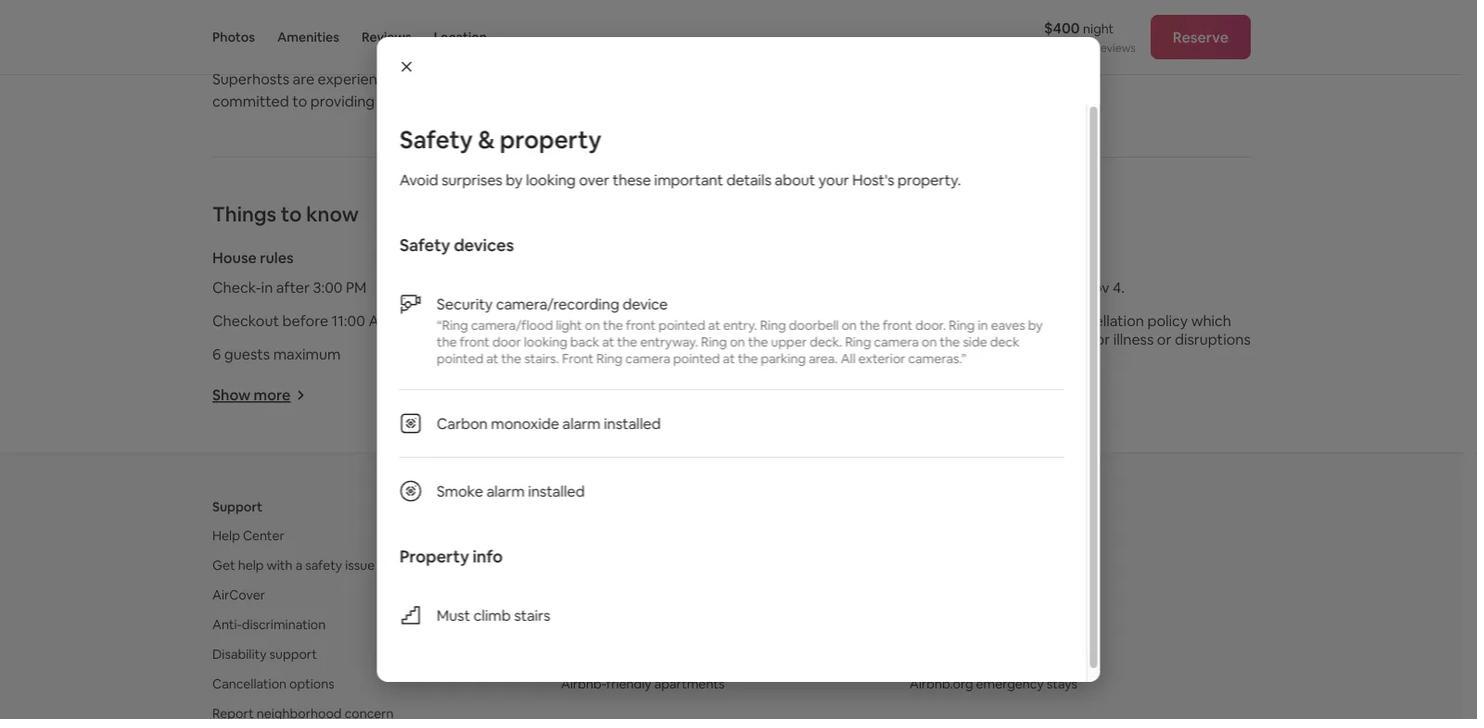 Task type: describe. For each thing, give the bounding box(es) containing it.
providing
[[310, 91, 375, 110]]

anti-discrimination
[[212, 617, 326, 633]]

monoxide for carbon monoxide alarm installed
[[491, 414, 559, 433]]

2 show more button from the left
[[564, 386, 657, 405]]

a inside gianna is a superhost superhosts are experienced, highly rated hosts who are committed to providing great stays for guests.
[[278, 41, 287, 60]]

alarm down 'front'
[[562, 414, 600, 433]]

help
[[212, 528, 240, 544]]

pointed down "security camera/recording device"
[[658, 317, 705, 334]]

the down review
[[939, 334, 960, 351]]

center
[[243, 528, 284, 544]]

2 horizontal spatial show more
[[915, 390, 993, 409]]

avoid surprises by looking over these important details about your host's property.
[[399, 170, 961, 189]]

camera/flood
[[471, 317, 553, 334]]

get
[[212, 557, 235, 574]]

0 horizontal spatial installed
[[528, 482, 584, 501]]

on up all
[[841, 317, 857, 334]]

safety devices
[[399, 235, 514, 256]]

1 horizontal spatial show more
[[564, 386, 642, 405]]

light
[[555, 317, 582, 334]]

on down review
[[921, 334, 937, 351]]

who
[[534, 69, 563, 88]]

0 vertical spatial cancellation
[[948, 278, 1030, 297]]

disability support link
[[212, 646, 317, 663]]

0 horizontal spatial before
[[282, 311, 328, 330]]

0 horizontal spatial camera
[[625, 351, 670, 367]]

0 horizontal spatial show
[[212, 386, 251, 405]]

things to know
[[212, 201, 359, 227]]

safety
[[305, 557, 342, 574]]

ring right the entry.
[[760, 317, 786, 334]]

at down camera/flood
[[486, 351, 498, 367]]

even
[[966, 330, 999, 349]]

4.
[[1113, 278, 1125, 297]]

2 horizontal spatial more
[[956, 390, 993, 409]]

free
[[915, 278, 945, 297]]

for inside review the host's full cancellation policy which applies even if you cancel for illness or disruptions caused by covid-19.
[[1090, 330, 1110, 349]]

$400 night 36 reviews
[[1044, 18, 1136, 55]]

$400
[[1044, 18, 1080, 37]]

0 horizontal spatial show more
[[212, 386, 291, 405]]

highly
[[410, 69, 450, 88]]

0 horizontal spatial front
[[459, 334, 489, 351]]

the down the carbon monoxide alarm
[[617, 334, 637, 351]]

cancellation
[[212, 676, 287, 693]]

location button
[[434, 0, 487, 74]]

applies
[[915, 330, 963, 349]]

6 guests maximum
[[212, 345, 341, 364]]

guests
[[224, 345, 270, 364]]

pointed down ""ring"
[[436, 351, 483, 367]]

1 horizontal spatial more
[[605, 386, 642, 405]]

rated
[[454, 69, 490, 88]]

free cancellation before nov 4.
[[915, 278, 1125, 297]]

front
[[562, 351, 593, 367]]

after
[[276, 278, 310, 297]]

aircover
[[212, 587, 265, 604]]

hosts
[[494, 69, 531, 88]]

issue
[[345, 557, 375, 574]]

check-in after 3:00 pm
[[212, 278, 367, 297]]

smoke for smoke alarm
[[564, 345, 610, 364]]

security camera/recording device "ring camera/flood light on the front pointed at entry. ring doorbell on the front door.  ring in eaves by the front door looking back at the entryway.  ring on the upper deck.  ring camera on the side deck pointed at the stairs.  front ring camera pointed at the parking area.  all exterior cameras."
[[436, 294, 1042, 367]]

pm
[[346, 278, 367, 297]]

property
[[499, 124, 601, 155]]

gianna
[[212, 41, 261, 60]]

help
[[238, 557, 264, 574]]

carbon monoxide alarm
[[564, 311, 727, 330]]

in inside security camera/recording device "ring camera/flood light on the front pointed at entry. ring doorbell on the front door.  ring in eaves by the front door looking back at the entryway.  ring on the upper deck.  ring camera on the side deck pointed at the stairs.  front ring camera pointed at the parking area.  all exterior cameras."
[[977, 317, 988, 334]]

at right back
[[602, 334, 614, 351]]

info
[[472, 546, 502, 568]]

door.
[[915, 317, 946, 334]]

climb
[[473, 606, 510, 625]]

by inside review the host's full cancellation policy which applies even if you cancel for illness or disruptions caused by covid-19.
[[967, 348, 984, 367]]

2 horizontal spatial front
[[882, 317, 912, 334]]

carbon monoxide alarm installed
[[436, 414, 660, 433]]

entryway.
[[640, 334, 698, 351]]

review the host's full cancellation policy which applies even if you cancel for illness or disruptions caused by covid-19.
[[915, 311, 1251, 367]]

know
[[306, 201, 359, 227]]

doorbell
[[789, 317, 838, 334]]

&
[[478, 124, 494, 155]]

36
[[1082, 41, 1094, 55]]

airbnb-
[[561, 676, 606, 693]]

exterior
[[858, 351, 905, 367]]

great
[[378, 91, 415, 110]]

the up exterior
[[859, 317, 880, 334]]

anti-
[[212, 617, 242, 633]]

19.
[[1039, 348, 1057, 367]]

3:00
[[313, 278, 343, 297]]

details
[[726, 170, 771, 189]]

host's
[[993, 311, 1035, 330]]

gianna is a superhost superhosts are experienced, highly rated hosts who are committed to providing great stays for guests.
[[212, 41, 588, 110]]

apartments
[[654, 676, 725, 693]]

stays inside gianna is a superhost superhosts are experienced, highly rated hosts who are committed to providing great stays for guests.
[[418, 91, 453, 110]]

over
[[579, 170, 609, 189]]

carbon for carbon monoxide alarm
[[564, 311, 615, 330]]

1 vertical spatial a
[[295, 557, 303, 574]]

reviews
[[1097, 41, 1136, 55]]

on right light at the top
[[585, 317, 600, 334]]

"ring
[[436, 317, 468, 334]]

smoke for smoke alarm installed
[[436, 482, 483, 501]]

safety for safety & property
[[399, 124, 472, 155]]

location
[[434, 29, 487, 45]]

airbnb.org emergency stays link
[[910, 676, 1078, 693]]

ring right door.
[[948, 317, 975, 334]]

security camera/recording device
[[564, 278, 795, 297]]

these
[[612, 170, 651, 189]]

camera/recording for security camera/recording device
[[623, 278, 746, 297]]

night
[[1083, 20, 1114, 37]]

reserve button
[[1151, 15, 1251, 59]]

if
[[1002, 330, 1011, 349]]

support
[[269, 646, 317, 663]]

house
[[212, 248, 257, 267]]



Task type: locate. For each thing, give the bounding box(es) containing it.
0 vertical spatial to
[[292, 91, 307, 110]]

security inside security camera/recording device "ring camera/flood light on the front pointed at entry. ring doorbell on the front door.  ring in eaves by the front door looking back at the entryway.  ring on the upper deck.  ring camera on the side deck pointed at the stairs.  front ring camera pointed at the parking area.  all exterior cameras."
[[436, 294, 492, 313]]

at
[[708, 317, 720, 334], [602, 334, 614, 351], [486, 351, 498, 367], [722, 351, 735, 367]]

by right eaves
[[1028, 317, 1042, 334]]

full
[[1038, 311, 1059, 330]]

1 vertical spatial in
[[977, 317, 988, 334]]

carbon
[[564, 311, 615, 330], [436, 414, 487, 433]]

0 vertical spatial smoke
[[564, 345, 610, 364]]

the left door
[[436, 334, 456, 351]]

1 horizontal spatial security
[[564, 278, 620, 297]]

hosting
[[561, 498, 609, 515]]

in left after at the top
[[261, 278, 273, 297]]

aircover link
[[212, 587, 265, 604]]

front up smoke alarm
[[626, 317, 655, 334]]

stays down highly
[[418, 91, 453, 110]]

is
[[265, 41, 275, 60]]

front left door
[[459, 334, 489, 351]]

cancellation options link
[[212, 676, 335, 693]]

looking inside security camera/recording device "ring camera/flood light on the front pointed at entry. ring doorbell on the front door.  ring in eaves by the front door looking back at the entryway.  ring on the upper deck.  ring camera on the side deck pointed at the stairs.  front ring camera pointed at the parking area.  all exterior cameras."
[[523, 334, 567, 351]]

deck
[[990, 334, 1019, 351]]

all
[[840, 351, 855, 367]]

with
[[267, 557, 293, 574]]

caused
[[915, 348, 964, 367]]

show more button
[[212, 386, 305, 405], [564, 386, 657, 405]]

2 safety from the top
[[399, 235, 450, 256]]

show down 'front'
[[564, 386, 602, 405]]

by down safety & property
[[505, 170, 522, 189]]

at left the entry.
[[708, 317, 720, 334]]

disruptions
[[1175, 330, 1251, 349]]

area.
[[808, 351, 837, 367]]

cancellation inside review the host's full cancellation policy which applies even if you cancel for illness or disruptions caused by covid-19.
[[1062, 311, 1144, 330]]

stays right emergency on the right bottom
[[1047, 676, 1078, 693]]

photos
[[212, 29, 255, 45]]

security
[[564, 278, 620, 297], [436, 294, 492, 313]]

1 vertical spatial for
[[1090, 330, 1110, 349]]

on left parking
[[730, 334, 745, 351]]

0 vertical spatial carbon
[[564, 311, 615, 330]]

0 vertical spatial before
[[1033, 278, 1079, 297]]

0 horizontal spatial show more button
[[212, 386, 305, 405]]

2 vertical spatial by
[[967, 348, 984, 367]]

carbon up back
[[564, 311, 615, 330]]

for inside gianna is a superhost superhosts are experienced, highly rated hosts who are committed to providing great stays for guests.
[[456, 91, 476, 110]]

discrimination
[[242, 617, 326, 633]]

0 horizontal spatial by
[[505, 170, 522, 189]]

monoxide down stairs.
[[491, 414, 559, 433]]

show more button down smoke alarm
[[564, 386, 657, 405]]

avoid
[[399, 170, 438, 189]]

1 horizontal spatial front
[[626, 317, 655, 334]]

at down the entry.
[[722, 351, 735, 367]]

door
[[492, 334, 521, 351]]

policy
[[1148, 311, 1188, 330]]

to left know
[[281, 201, 302, 227]]

support
[[212, 498, 263, 515]]

by left deck
[[967, 348, 984, 367]]

to inside gianna is a superhost superhosts are experienced, highly rated hosts who are committed to providing great stays for guests.
[[292, 91, 307, 110]]

get help with a safety issue
[[212, 557, 375, 574]]

camera/recording up light at the top
[[496, 294, 619, 313]]

front
[[626, 317, 655, 334], [882, 317, 912, 334], [459, 334, 489, 351]]

0 horizontal spatial in
[[261, 278, 273, 297]]

1 horizontal spatial monoxide
[[618, 311, 686, 330]]

before up full
[[1033, 278, 1079, 297]]

reviews
[[362, 29, 412, 45]]

safety left the devices
[[399, 235, 450, 256]]

show more down guests at the left of page
[[212, 386, 291, 405]]

1 vertical spatial cancellation
[[1062, 311, 1144, 330]]

0 horizontal spatial camera/recording
[[496, 294, 619, 313]]

camera/recording
[[623, 278, 746, 297], [496, 294, 619, 313]]

1 horizontal spatial are
[[567, 69, 588, 88]]

friendly
[[606, 676, 652, 693]]

property info
[[399, 546, 502, 568]]

device inside security camera/recording device "ring camera/flood light on the front pointed at entry. ring doorbell on the front door.  ring in eaves by the front door looking back at the entryway.  ring on the upper deck.  ring camera on the side deck pointed at the stairs.  front ring camera pointed at the parking area.  all exterior cameras."
[[622, 294, 667, 313]]

show more down smoke alarm
[[564, 386, 642, 405]]

amenities
[[277, 29, 339, 45]]

host's
[[852, 170, 894, 189]]

0 vertical spatial by
[[505, 170, 522, 189]]

parking
[[760, 351, 806, 367]]

0 vertical spatial installed
[[604, 414, 660, 433]]

photos button
[[212, 0, 255, 74]]

0 horizontal spatial stays
[[418, 91, 453, 110]]

before up maximum
[[282, 311, 328, 330]]

1 horizontal spatial before
[[1033, 278, 1079, 297]]

cancellation up the host's
[[948, 278, 1030, 297]]

help center link
[[212, 528, 284, 544]]

reviews button
[[362, 0, 412, 74]]

by
[[505, 170, 522, 189], [1028, 317, 1042, 334], [967, 348, 984, 367]]

0 vertical spatial looking
[[525, 170, 575, 189]]

show more down cameras." on the right of page
[[915, 390, 993, 409]]

1 vertical spatial installed
[[528, 482, 584, 501]]

0 horizontal spatial a
[[278, 41, 287, 60]]

1 horizontal spatial show
[[564, 386, 602, 405]]

device up the entry.
[[750, 278, 795, 297]]

get help with a safety issue link
[[212, 557, 375, 574]]

upper
[[771, 334, 806, 351]]

help center
[[212, 528, 284, 544]]

looking down property
[[525, 170, 575, 189]]

1 horizontal spatial by
[[967, 348, 984, 367]]

committed
[[212, 91, 289, 110]]

device for security camera/recording device
[[750, 278, 795, 297]]

more down 6 guests maximum
[[254, 386, 291, 405]]

camera/recording for security camera/recording device "ring camera/flood light on the front pointed at entry. ring doorbell on the front door.  ring in eaves by the front door looking back at the entryway.  ring on the upper deck.  ring camera on the side deck pointed at the stairs.  front ring camera pointed at the parking area.  all exterior cameras."
[[496, 294, 619, 313]]

monoxide
[[618, 311, 686, 330], [491, 414, 559, 433]]

must
[[436, 606, 470, 625]]

guests.
[[480, 91, 529, 110]]

nov
[[1083, 278, 1110, 297]]

monoxide inside "safety & property" dialog
[[491, 414, 559, 433]]

1 horizontal spatial device
[[750, 278, 795, 297]]

1 horizontal spatial camera/recording
[[623, 278, 746, 297]]

0 vertical spatial a
[[278, 41, 287, 60]]

for down rated
[[456, 91, 476, 110]]

am
[[369, 311, 391, 330]]

1 horizontal spatial in
[[977, 317, 988, 334]]

1 vertical spatial safety
[[399, 235, 450, 256]]

0 horizontal spatial security
[[436, 294, 492, 313]]

1 are from the left
[[293, 69, 314, 88]]

1 horizontal spatial for
[[1090, 330, 1110, 349]]

1 horizontal spatial installed
[[604, 414, 660, 433]]

the down the entry.
[[737, 351, 758, 367]]

you
[[1015, 330, 1039, 349]]

superhost
[[290, 41, 362, 60]]

camera/recording up the carbon monoxide alarm
[[623, 278, 746, 297]]

carbon inside "safety & property" dialog
[[436, 414, 487, 433]]

emergency
[[976, 676, 1044, 693]]

more down smoke alarm
[[605, 386, 642, 405]]

ring right deck.
[[845, 334, 871, 351]]

1 horizontal spatial cancellation
[[1062, 311, 1144, 330]]

the up smoke alarm
[[603, 317, 623, 334]]

1 horizontal spatial camera
[[874, 334, 919, 351]]

show down cameras." on the right of page
[[915, 390, 953, 409]]

0 horizontal spatial more
[[254, 386, 291, 405]]

more
[[254, 386, 291, 405], [605, 386, 642, 405], [956, 390, 993, 409]]

0 horizontal spatial are
[[293, 69, 314, 88]]

ring right 'front'
[[596, 351, 622, 367]]

more down the caused
[[956, 390, 993, 409]]

security up ""ring"
[[436, 294, 492, 313]]

smoke down light at the top
[[564, 345, 610, 364]]

1 horizontal spatial smoke
[[564, 345, 610, 364]]

11:00
[[332, 311, 365, 330]]

are down superhost
[[293, 69, 314, 88]]

the left upper
[[748, 334, 768, 351]]

airbnb-friendly apartments link
[[561, 676, 725, 693]]

0 vertical spatial for
[[456, 91, 476, 110]]

installed
[[604, 414, 660, 433], [528, 482, 584, 501]]

1 horizontal spatial show more button
[[564, 386, 657, 405]]

entry.
[[723, 317, 757, 334]]

the
[[966, 311, 989, 330], [603, 317, 623, 334], [859, 317, 880, 334], [436, 334, 456, 351], [617, 334, 637, 351], [748, 334, 768, 351], [939, 334, 960, 351], [501, 351, 521, 367], [737, 351, 758, 367]]

1 vertical spatial stays
[[1047, 676, 1078, 693]]

to left providing
[[292, 91, 307, 110]]

show down 6
[[212, 386, 251, 405]]

0 vertical spatial monoxide
[[618, 311, 686, 330]]

ring right 'entryway.'
[[701, 334, 727, 351]]

device up 'entryway.'
[[622, 294, 667, 313]]

1 vertical spatial smoke
[[436, 482, 483, 501]]

things
[[212, 201, 276, 227]]

cancellation down nov
[[1062, 311, 1144, 330]]

1 vertical spatial to
[[281, 201, 302, 227]]

device for security camera/recording device "ring camera/flood light on the front pointed at entry. ring doorbell on the front door.  ring in eaves by the front door looking back at the entryway.  ring on the upper deck.  ring camera on the side deck pointed at the stairs.  front ring camera pointed at the parking area.  all exterior cameras."
[[622, 294, 667, 313]]

back
[[570, 334, 599, 351]]

security for security camera/recording device
[[564, 278, 620, 297]]

the left stairs.
[[501, 351, 521, 367]]

1 show more button from the left
[[212, 386, 305, 405]]

1 safety from the top
[[399, 124, 472, 155]]

2 horizontal spatial show
[[915, 390, 953, 409]]

carbon for carbon monoxide alarm installed
[[436, 414, 487, 433]]

alarm down the carbon monoxide alarm
[[613, 345, 652, 364]]

property.
[[897, 170, 961, 189]]

camera/recording inside security camera/recording device "ring camera/flood light on the front pointed at entry. ring doorbell on the front door.  ring in eaves by the front door looking back at the entryway.  ring on the upper deck.  ring camera on the side deck pointed at the stairs.  front ring camera pointed at the parking area.  all exterior cameras."
[[496, 294, 619, 313]]

looking right door
[[523, 334, 567, 351]]

disability support
[[212, 646, 317, 663]]

smoke alarm
[[564, 345, 652, 364]]

front left door.
[[882, 317, 912, 334]]

airbnb.org
[[910, 676, 973, 693]]

for left illness
[[1090, 330, 1110, 349]]

cancellation
[[948, 278, 1030, 297], [1062, 311, 1144, 330]]

check-
[[212, 278, 261, 297]]

amenities button
[[277, 0, 339, 74]]

to
[[292, 91, 307, 110], [281, 201, 302, 227]]

show more
[[212, 386, 291, 405], [564, 386, 642, 405], [915, 390, 993, 409]]

airbnb-friendly apartments
[[561, 676, 725, 693]]

must climb stairs
[[436, 606, 550, 625]]

1 vertical spatial looking
[[523, 334, 567, 351]]

1 vertical spatial by
[[1028, 317, 1042, 334]]

0 vertical spatial in
[[261, 278, 273, 297]]

alarm down "security camera/recording device"
[[689, 311, 727, 330]]

a right is
[[278, 41, 287, 60]]

2 are from the left
[[567, 69, 588, 88]]

your
[[818, 170, 849, 189]]

checkout
[[212, 311, 279, 330]]

0 vertical spatial safety
[[399, 124, 472, 155]]

safety & property dialog
[[377, 37, 1100, 683]]

by inside security camera/recording device "ring camera/flood light on the front pointed at entry. ring doorbell on the front door.  ring in eaves by the front door looking back at the entryway.  ring on the upper deck.  ring camera on the side deck pointed at the stairs.  front ring camera pointed at the parking area.  all exterior cameras."
[[1028, 317, 1042, 334]]

safety up avoid
[[399, 124, 472, 155]]

1 vertical spatial monoxide
[[491, 414, 559, 433]]

the up side on the right of page
[[966, 311, 989, 330]]

installed down carbon monoxide alarm installed
[[528, 482, 584, 501]]

a right the with
[[295, 557, 303, 574]]

security up light at the top
[[564, 278, 620, 297]]

security for security camera/recording device "ring camera/flood light on the front pointed at entry. ring doorbell on the front door.  ring in eaves by the front door looking back at the entryway.  ring on the upper deck.  ring camera on the side deck pointed at the stairs.  front ring camera pointed at the parking area.  all exterior cameras."
[[436, 294, 492, 313]]

show more button down guests at the left of page
[[212, 386, 305, 405]]

smoke inside "safety & property" dialog
[[436, 482, 483, 501]]

deck.
[[809, 334, 842, 351]]

1 vertical spatial before
[[282, 311, 328, 330]]

0 horizontal spatial carbon
[[436, 414, 487, 433]]

review
[[915, 311, 963, 330]]

safety for safety devices
[[399, 235, 450, 256]]

smoke up property info
[[436, 482, 483, 501]]

0 horizontal spatial cancellation
[[948, 278, 1030, 297]]

1 horizontal spatial carbon
[[564, 311, 615, 330]]

pointed down the carbon monoxide alarm
[[673, 351, 720, 367]]

1 horizontal spatial stays
[[1047, 676, 1078, 693]]

0 horizontal spatial for
[[456, 91, 476, 110]]

monoxide up 'entryway.'
[[618, 311, 686, 330]]

0 horizontal spatial device
[[622, 294, 667, 313]]

in left eaves
[[977, 317, 988, 334]]

6
[[212, 345, 221, 364]]

0 horizontal spatial monoxide
[[491, 414, 559, 433]]

alarm up info
[[486, 482, 524, 501]]

maximum
[[273, 345, 341, 364]]

stairs
[[514, 606, 550, 625]]

1 vertical spatial carbon
[[436, 414, 487, 433]]

0 vertical spatial stays
[[418, 91, 453, 110]]

the inside review the host's full cancellation policy which applies even if you cancel for illness or disruptions caused by covid-19.
[[966, 311, 989, 330]]

monoxide for carbon monoxide alarm
[[618, 311, 686, 330]]

safety
[[399, 124, 472, 155], [399, 235, 450, 256]]

0 horizontal spatial smoke
[[436, 482, 483, 501]]

are right the who
[[567, 69, 588, 88]]

1 horizontal spatial a
[[295, 557, 303, 574]]

2 horizontal spatial by
[[1028, 317, 1042, 334]]

carbon up smoke alarm installed
[[436, 414, 487, 433]]

installed down smoke alarm
[[604, 414, 660, 433]]



Task type: vqa. For each thing, say whether or not it's contained in the screenshot.
Camera/Flood
yes



